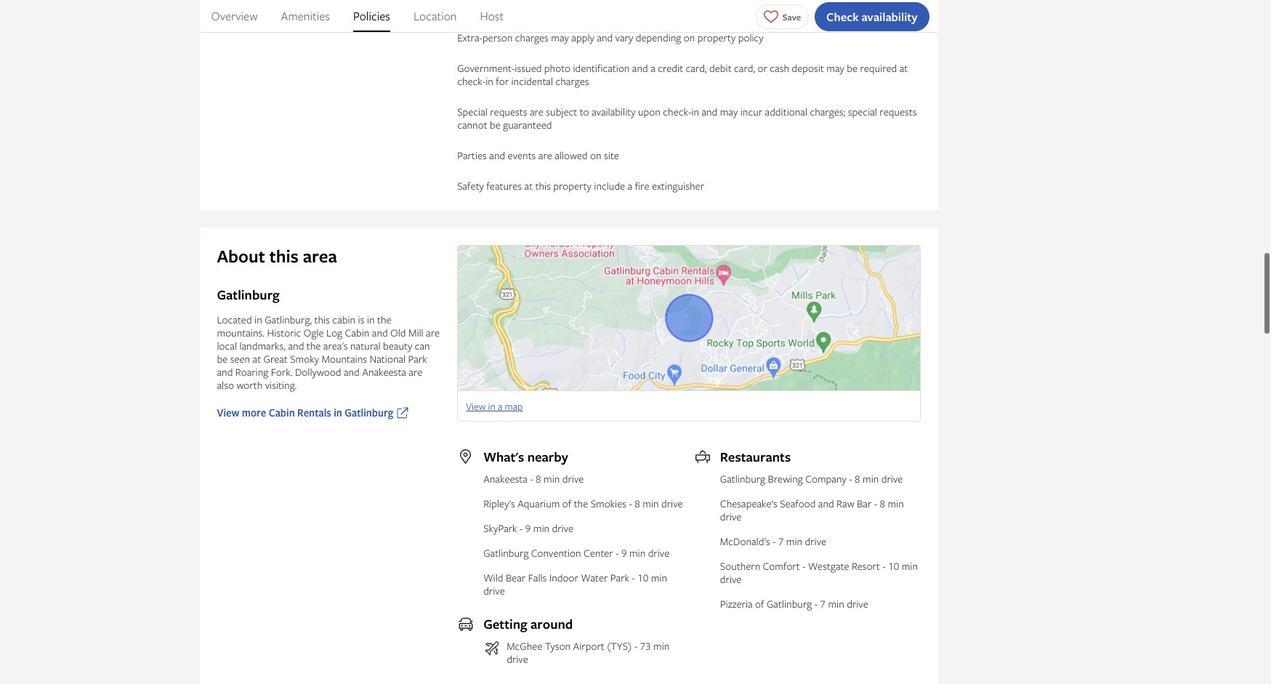 Task type: describe. For each thing, give the bounding box(es) containing it.
cabin inside located in gatlinburg, this cabin is in the mountains. historic ogle log cabin and old mill are local landmarks, and the area's natural beauty can be seen at great smoky mountains national park and roaring fork. dollywood and anakeesta are also worth visiting.
[[345, 326, 370, 340]]

are right mill
[[426, 326, 440, 340]]

about
[[217, 245, 265, 269]]

mountains.
[[217, 326, 265, 340]]

smoky
[[290, 352, 319, 366]]

local
[[217, 339, 237, 353]]

0 vertical spatial property
[[698, 31, 736, 45]]

be inside special requests are subject to availability upon check-in and may incur additional charges; special requests cannot be guaranteed
[[490, 118, 501, 132]]

skypark - 9 min drive
[[484, 522, 574, 535]]

1 requests from the left
[[490, 105, 528, 119]]

mountains
[[322, 352, 367, 366]]

view
[[217, 406, 239, 420]]

10 inside southern comfort - westgate resort - 10 min drive
[[889, 559, 900, 573]]

charges inside government-issued photo identification and a credit card, debit card, or cash deposit may be required at check-in for incidental charges
[[556, 74, 589, 88]]

and down natural
[[344, 365, 360, 379]]

8 down nearby
[[536, 472, 541, 486]]

cabin
[[333, 313, 356, 327]]

mcdonald's - 7 min drive
[[720, 535, 827, 549]]

gatlinburg,
[[265, 313, 312, 327]]

and down local
[[217, 365, 233, 379]]

need
[[483, 7, 512, 25]]

gatlinburg convention center - 9 min drive
[[484, 546, 670, 560]]

- right comfort
[[803, 559, 806, 573]]

what's nearby
[[484, 448, 568, 466]]

amenities
[[281, 8, 330, 24]]

and left vary
[[597, 31, 613, 45]]

1 horizontal spatial the
[[377, 313, 392, 327]]

drive down resort
[[847, 597, 869, 611]]

aquarium
[[518, 497, 560, 511]]

guaranteed
[[503, 118, 552, 132]]

credit
[[658, 61, 684, 75]]

government-issued photo identification and a credit card, debit card, or cash deposit may be required at check-in for incidental charges
[[457, 61, 908, 88]]

a inside government-issued photo identification and a credit card, debit card, or cash deposit may be required at check-in for incidental charges
[[651, 61, 656, 75]]

min down nearby
[[544, 472, 560, 486]]

- inside "chesapeake's seafood and raw bar - 8 min drive"
[[874, 497, 878, 511]]

in right is
[[367, 313, 375, 327]]

wild bear falls indoor water park
[[484, 571, 630, 585]]

- right the center
[[616, 546, 619, 560]]

what's
[[484, 448, 524, 466]]

allowed
[[555, 149, 588, 162]]

smokies
[[591, 497, 627, 511]]

getting around
[[484, 615, 573, 634]]

amenities link
[[281, 0, 330, 32]]

great
[[264, 352, 288, 366]]

1 vertical spatial on
[[590, 149, 602, 162]]

in right rentals
[[334, 406, 342, 420]]

raw
[[837, 497, 855, 511]]

and inside government-issued photo identification and a credit card, debit card, or cash deposit may be required at check-in for incidental charges
[[633, 61, 648, 75]]

1 horizontal spatial on
[[684, 31, 695, 45]]

parties
[[457, 149, 487, 162]]

may inside government-issued photo identification and a credit card, debit card, or cash deposit may be required at check-in for incidental charges
[[827, 61, 845, 75]]

extinguisher
[[652, 179, 705, 193]]

cash
[[770, 61, 790, 75]]

10 inside - 10 min drive
[[638, 571, 649, 585]]

bar
[[857, 497, 872, 511]]

seen
[[230, 352, 250, 366]]

- right resort
[[883, 559, 886, 573]]

gatlinburg left opens in a new window icon
[[345, 406, 394, 420]]

host
[[480, 8, 504, 24]]

(tys)
[[607, 639, 632, 653]]

fire
[[635, 179, 650, 193]]

and left old
[[372, 326, 388, 340]]

ripley's aquarium of the smokies - 8 min drive
[[484, 497, 683, 511]]

to inside special requests are subject to availability upon check-in and may incur additional charges; special requests cannot be guaranteed
[[580, 105, 589, 119]]

chesapeake's
[[720, 497, 778, 511]]

is
[[358, 313, 365, 327]]

- down 'what's nearby'
[[530, 472, 533, 486]]

mcdonald's
[[720, 535, 771, 549]]

debit
[[710, 61, 732, 75]]

subject
[[546, 105, 578, 119]]

you
[[457, 7, 480, 25]]

can
[[415, 339, 430, 353]]

events
[[508, 149, 536, 162]]

drive right the center
[[648, 546, 670, 560]]

extra-
[[457, 31, 483, 45]]

indoor
[[550, 571, 579, 585]]

8 inside "chesapeake's seafood and raw bar - 8 min drive"
[[880, 497, 886, 511]]

0 vertical spatial may
[[551, 31, 569, 45]]

overview link
[[211, 0, 258, 32]]

mcghee tyson airport (tys) - 73 min drive
[[507, 639, 670, 666]]

- right smokies
[[629, 497, 633, 511]]

2 card, from the left
[[734, 61, 756, 75]]

know
[[531, 7, 563, 25]]

pizzeria
[[720, 597, 753, 611]]

parties and events are allowed on site
[[457, 149, 619, 162]]

host link
[[480, 0, 504, 32]]

be inside located in gatlinburg, this cabin is in the mountains. historic ogle log cabin and old mill are local landmarks, and the area's natural beauty can be seen at great smoky mountains national park and roaring fork. dollywood and anakeesta are also worth visiting.
[[217, 352, 228, 366]]

you need to know
[[457, 7, 563, 25]]

special
[[848, 105, 878, 119]]

location link
[[414, 0, 457, 32]]

area's
[[323, 339, 348, 353]]

for
[[496, 74, 509, 88]]

restaurants
[[720, 448, 791, 466]]

this for gatlinburg,
[[314, 313, 330, 327]]

drive right company on the bottom of the page
[[882, 472, 903, 486]]

gatlinburg for gatlinburg convention center - 9 min drive
[[484, 546, 529, 560]]

deposit
[[792, 61, 824, 75]]

anakeesta - 8 min drive
[[484, 472, 584, 486]]

list for restaurants
[[720, 472, 921, 611]]

- inside mcghee tyson airport (tys) - 73 min drive
[[635, 639, 638, 653]]

0 horizontal spatial charges
[[515, 31, 549, 45]]

natural
[[350, 339, 381, 353]]

mill
[[409, 326, 424, 340]]

ogle
[[304, 326, 324, 340]]

policy
[[739, 31, 764, 45]]

wild
[[484, 571, 504, 585]]

policies
[[353, 8, 390, 24]]

availability inside button
[[862, 8, 918, 24]]

safety
[[457, 179, 484, 193]]

- 10 min drive
[[484, 571, 668, 598]]

southern comfort - westgate resort - 10 min drive
[[720, 559, 918, 586]]

issued
[[515, 61, 542, 75]]

min inside southern comfort - westgate resort - 10 min drive
[[902, 559, 918, 573]]

min inside - 10 min drive
[[651, 571, 668, 585]]

beauty
[[383, 339, 412, 353]]

seafood
[[780, 497, 816, 511]]

be inside government-issued photo identification and a credit card, debit card, or cash deposit may be required at check-in for incidental charges
[[847, 61, 858, 75]]

min right the center
[[630, 546, 646, 560]]

are right events
[[539, 149, 552, 162]]

- up comfort
[[773, 535, 776, 549]]

this for at
[[536, 179, 551, 193]]

0 horizontal spatial 7
[[779, 535, 784, 549]]



Task type: locate. For each thing, give the bounding box(es) containing it.
list for what's nearby
[[484, 472, 684, 598]]

and right 'great'
[[288, 339, 304, 353]]

requests right special
[[880, 105, 917, 119]]

8 right smokies
[[635, 497, 641, 511]]

opens in a new window image
[[396, 407, 410, 420]]

min down southern comfort - westgate resort - 10 min drive
[[828, 597, 845, 611]]

0 vertical spatial on
[[684, 31, 695, 45]]

0 horizontal spatial may
[[551, 31, 569, 45]]

park inside located in gatlinburg, this cabin is in the mountains. historic ogle log cabin and old mill are local landmarks, and the area's natural beauty can be seen at great smoky mountains national park and roaring fork. dollywood and anakeesta are also worth visiting.
[[408, 352, 427, 366]]

0 horizontal spatial anakeesta
[[362, 365, 406, 379]]

2 horizontal spatial this
[[536, 179, 551, 193]]

overview
[[211, 8, 258, 24]]

the left area's on the left
[[307, 339, 321, 353]]

identification
[[573, 61, 630, 75]]

be
[[847, 61, 858, 75], [490, 118, 501, 132], [217, 352, 228, 366]]

tyson
[[545, 639, 571, 653]]

0 vertical spatial charges
[[515, 31, 549, 45]]

0 horizontal spatial property
[[554, 179, 592, 193]]

cabin right log
[[345, 326, 370, 340]]

at right required
[[900, 61, 908, 75]]

required
[[861, 61, 897, 75]]

list
[[200, 0, 938, 32], [484, 472, 684, 598], [720, 472, 921, 611]]

0 vertical spatial 9
[[526, 522, 531, 535]]

1 horizontal spatial this
[[314, 313, 330, 327]]

gatlinburg down restaurants
[[720, 472, 766, 486]]

list containing anakeesta
[[484, 472, 684, 598]]

10
[[889, 559, 900, 573], [638, 571, 649, 585]]

2 vertical spatial at
[[253, 352, 261, 366]]

9 right the center
[[622, 546, 627, 560]]

to
[[516, 7, 528, 25], [580, 105, 589, 119]]

area
[[303, 245, 337, 269]]

are inside special requests are subject to availability upon check-in and may incur additional charges; special requests cannot be guaranteed
[[530, 105, 544, 119]]

special
[[457, 105, 488, 119]]

2 vertical spatial the
[[574, 497, 588, 511]]

a
[[651, 61, 656, 75], [628, 179, 633, 193]]

and inside "chesapeake's seafood and raw bar - 8 min drive"
[[819, 497, 835, 511]]

min inside "chesapeake's seafood and raw bar - 8 min drive"
[[888, 497, 904, 511]]

-
[[530, 472, 533, 486], [849, 472, 853, 486], [629, 497, 633, 511], [874, 497, 878, 511], [520, 522, 523, 535], [773, 535, 776, 549], [616, 546, 619, 560], [803, 559, 806, 573], [883, 559, 886, 573], [632, 571, 635, 585], [815, 597, 818, 611], [635, 639, 638, 653]]

charges down the know
[[515, 31, 549, 45]]

gatlinburg for gatlinburg
[[217, 286, 280, 304]]

and left incur
[[702, 105, 718, 119]]

getting
[[484, 615, 528, 634]]

0 horizontal spatial requests
[[490, 105, 528, 119]]

visiting.
[[265, 378, 297, 392]]

located
[[217, 313, 252, 327]]

card, left debit
[[686, 61, 707, 75]]

1 vertical spatial check-
[[663, 105, 692, 119]]

nearby
[[528, 448, 568, 466]]

anakeesta down beauty
[[362, 365, 406, 379]]

min up comfort
[[787, 535, 803, 549]]

in inside government-issued photo identification and a credit card, debit card, or cash deposit may be required at check-in for incidental charges
[[486, 74, 494, 88]]

1 vertical spatial charges
[[556, 74, 589, 88]]

0 vertical spatial check-
[[457, 74, 486, 88]]

2 horizontal spatial be
[[847, 61, 858, 75]]

a left credit at the top of the page
[[651, 61, 656, 75]]

0 horizontal spatial a
[[628, 179, 633, 193]]

0 horizontal spatial be
[[217, 352, 228, 366]]

incidental
[[512, 74, 553, 88]]

0 vertical spatial at
[[900, 61, 908, 75]]

1 vertical spatial may
[[827, 61, 845, 75]]

log
[[327, 326, 343, 340]]

0 horizontal spatial at
[[253, 352, 261, 366]]

water
[[581, 571, 608, 585]]

and
[[597, 31, 613, 45], [633, 61, 648, 75], [702, 105, 718, 119], [490, 149, 505, 162], [372, 326, 388, 340], [288, 339, 304, 353], [217, 365, 233, 379], [344, 365, 360, 379], [819, 497, 835, 511]]

list containing overview
[[200, 0, 938, 32]]

location
[[414, 8, 457, 24]]

more
[[242, 406, 266, 420]]

comfort
[[763, 559, 800, 573]]

charges;
[[810, 105, 846, 119]]

0 horizontal spatial to
[[516, 7, 528, 25]]

gatlinburg down "skypark"
[[484, 546, 529, 560]]

0 vertical spatial cabin
[[345, 326, 370, 340]]

- left 73
[[635, 639, 638, 653]]

1 horizontal spatial be
[[490, 118, 501, 132]]

1 horizontal spatial card,
[[734, 61, 756, 75]]

min right water
[[651, 571, 668, 585]]

10 right water
[[638, 571, 649, 585]]

to right the need
[[516, 7, 528, 25]]

8 up bar
[[855, 472, 861, 486]]

about this area
[[217, 245, 337, 269]]

in inside special requests are subject to availability upon check-in and may incur additional charges; special requests cannot be guaranteed
[[692, 105, 700, 119]]

list containing gatlinburg brewing company - 8 min drive
[[720, 472, 921, 611]]

park right water
[[611, 571, 630, 585]]

9 down 'aquarium'
[[526, 522, 531, 535]]

be left required
[[847, 61, 858, 75]]

be left "seen"
[[217, 352, 228, 366]]

a left fire
[[628, 179, 633, 193]]

at
[[900, 61, 908, 75], [525, 179, 533, 193], [253, 352, 261, 366]]

cabin down visiting.
[[269, 406, 295, 420]]

of right 'aquarium'
[[563, 497, 572, 511]]

drive inside - 10 min drive
[[484, 584, 505, 598]]

drive up 'ripley's aquarium of the smokies - 8 min drive'
[[563, 472, 584, 486]]

bear
[[506, 571, 526, 585]]

pizzeria of gatlinburg - 7 min drive
[[720, 597, 869, 611]]

government-
[[457, 61, 515, 75]]

landmarks,
[[240, 339, 286, 353]]

or
[[758, 61, 768, 75]]

1 vertical spatial of
[[756, 597, 765, 611]]

1 vertical spatial property
[[554, 179, 592, 193]]

park down mill
[[408, 352, 427, 366]]

1 horizontal spatial 9
[[622, 546, 627, 560]]

anakeesta down what's
[[484, 472, 528, 486]]

drive up pizzeria
[[720, 573, 742, 586]]

drive up westgate at the right
[[805, 535, 827, 549]]

safety features at this property include a fire extinguisher
[[457, 179, 705, 193]]

and left raw
[[819, 497, 835, 511]]

anakeesta inside located in gatlinburg, this cabin is in the mountains. historic ogle log cabin and old mill are local landmarks, and the area's natural beauty can be seen at great smoky mountains national park and roaring fork. dollywood and anakeesta are also worth visiting.
[[362, 365, 406, 379]]

2 requests from the left
[[880, 105, 917, 119]]

mcghee
[[507, 639, 543, 653]]

are down can at the left of the page
[[409, 365, 423, 379]]

charges
[[515, 31, 549, 45], [556, 74, 589, 88]]

check- inside government-issued photo identification and a credit card, debit card, or cash deposit may be required at check-in for incidental charges
[[457, 74, 486, 88]]

gatlinburg for gatlinburg brewing company - 8 min drive
[[720, 472, 766, 486]]

at inside government-issued photo identification and a credit card, debit card, or cash deposit may be required at check-in for incidental charges
[[900, 61, 908, 75]]

gatlinburg up "located"
[[217, 286, 280, 304]]

in left for
[[486, 74, 494, 88]]

drive right smokies
[[662, 497, 683, 511]]

drive up mcdonald's
[[720, 510, 742, 524]]

min inside mcghee tyson airport (tys) - 73 min drive
[[654, 639, 670, 653]]

additional
[[765, 105, 808, 119]]

be right cannot
[[490, 118, 501, 132]]

1 horizontal spatial may
[[720, 105, 738, 119]]

- right water
[[632, 571, 635, 585]]

min right 73
[[654, 639, 670, 653]]

1 vertical spatial 9
[[622, 546, 627, 560]]

around
[[531, 615, 573, 634]]

center
[[584, 546, 613, 560]]

and left credit at the top of the page
[[633, 61, 648, 75]]

0 vertical spatial anakeesta
[[362, 365, 406, 379]]

0 horizontal spatial 10
[[638, 571, 649, 585]]

to right subject
[[580, 105, 589, 119]]

national
[[370, 352, 406, 366]]

check
[[827, 8, 859, 24]]

vary
[[616, 31, 634, 45]]

0 horizontal spatial the
[[307, 339, 321, 353]]

0 horizontal spatial 9
[[526, 522, 531, 535]]

1 vertical spatial anakeesta
[[484, 472, 528, 486]]

0 horizontal spatial of
[[563, 497, 572, 511]]

1 horizontal spatial cabin
[[345, 326, 370, 340]]

2 vertical spatial this
[[314, 313, 330, 327]]

- right company on the bottom of the page
[[849, 472, 853, 486]]

and inside special requests are subject to availability upon check-in and may incur additional charges; special requests cannot be guaranteed
[[702, 105, 718, 119]]

1 vertical spatial 7
[[821, 597, 826, 611]]

at right "seen"
[[253, 352, 261, 366]]

10 right resort
[[889, 559, 900, 573]]

min down 'aquarium'
[[534, 522, 550, 535]]

drive
[[563, 472, 584, 486], [882, 472, 903, 486], [662, 497, 683, 511], [720, 510, 742, 524], [552, 522, 574, 535], [805, 535, 827, 549], [648, 546, 670, 560], [720, 573, 742, 586], [484, 584, 505, 598], [847, 597, 869, 611], [507, 652, 528, 666]]

check- inside special requests are subject to availability upon check-in and may incur additional charges; special requests cannot be guaranteed
[[663, 105, 692, 119]]

2 horizontal spatial the
[[574, 497, 588, 511]]

1 card, from the left
[[686, 61, 707, 75]]

roaring
[[235, 365, 269, 379]]

property up debit
[[698, 31, 736, 45]]

and left events
[[490, 149, 505, 162]]

southern
[[720, 559, 761, 573]]

this left cabin
[[314, 313, 330, 327]]

card, left the or
[[734, 61, 756, 75]]

drive inside "chesapeake's seafood and raw bar - 8 min drive"
[[720, 510, 742, 524]]

availability
[[862, 8, 918, 24], [592, 105, 636, 119]]

1 horizontal spatial check-
[[663, 105, 692, 119]]

min up bar
[[863, 472, 879, 486]]

0 horizontal spatial on
[[590, 149, 602, 162]]

0 horizontal spatial this
[[269, 245, 299, 269]]

of right pizzeria
[[756, 597, 765, 611]]

min right smokies
[[643, 497, 659, 511]]

1 vertical spatial cabin
[[269, 406, 295, 420]]

2 vertical spatial be
[[217, 352, 228, 366]]

the right is
[[377, 313, 392, 327]]

1 vertical spatial park
[[611, 571, 630, 585]]

1 horizontal spatial charges
[[556, 74, 589, 88]]

property down allowed
[[554, 179, 592, 193]]

this inside located in gatlinburg, this cabin is in the mountains. historic ogle log cabin and old mill are local landmarks, and the area's natural beauty can be seen at great smoky mountains national park and roaring fork. dollywood and anakeesta are also worth visiting.
[[314, 313, 330, 327]]

1 horizontal spatial park
[[611, 571, 630, 585]]

1 vertical spatial at
[[525, 179, 533, 193]]

1 horizontal spatial of
[[756, 597, 765, 611]]

mcghee tyson airport (tys) - 73 min drive list item
[[484, 639, 684, 666]]

0 horizontal spatial card,
[[686, 61, 707, 75]]

features
[[487, 179, 522, 193]]

0 vertical spatial to
[[516, 7, 528, 25]]

this down parties and events are allowed on site
[[536, 179, 551, 193]]

1 horizontal spatial at
[[525, 179, 533, 193]]

availability left the upon
[[592, 105, 636, 119]]

of
[[563, 497, 572, 511], [756, 597, 765, 611]]

may
[[551, 31, 569, 45], [827, 61, 845, 75], [720, 105, 738, 119]]

in down government-issued photo identification and a credit card, debit card, or cash deposit may be required at check-in for incidental charges
[[692, 105, 700, 119]]

on
[[684, 31, 695, 45], [590, 149, 602, 162]]

0 vertical spatial this
[[536, 179, 551, 193]]

1 horizontal spatial to
[[580, 105, 589, 119]]

the
[[377, 313, 392, 327], [307, 339, 321, 353], [574, 497, 588, 511]]

min right bar
[[888, 497, 904, 511]]

gatlinburg brewing company - 8 min drive
[[720, 472, 903, 486]]

1 horizontal spatial 10
[[889, 559, 900, 573]]

on left site
[[590, 149, 602, 162]]

view more cabin rentals in gatlinburg
[[217, 406, 394, 420]]

policies link
[[353, 0, 390, 32]]

1 horizontal spatial property
[[698, 31, 736, 45]]

1 horizontal spatial availability
[[862, 8, 918, 24]]

at inside located in gatlinburg, this cabin is in the mountains. historic ogle log cabin and old mill are local landmarks, and the area's natural beauty can be seen at great smoky mountains national park and roaring fork. dollywood and anakeesta are also worth visiting.
[[253, 352, 261, 366]]

0 horizontal spatial cabin
[[269, 406, 295, 420]]

may left incur
[[720, 105, 738, 119]]

1 horizontal spatial 7
[[821, 597, 826, 611]]

extra-person charges may apply and vary depending on property policy
[[457, 31, 764, 45]]

1 horizontal spatial requests
[[880, 105, 917, 119]]

on right depending
[[684, 31, 695, 45]]

anakeesta
[[362, 365, 406, 379], [484, 472, 528, 486]]

availability inside special requests are subject to availability upon check-in and may incur additional charges; special requests cannot be guaranteed
[[592, 105, 636, 119]]

may right deposit
[[827, 61, 845, 75]]

0 horizontal spatial check-
[[457, 74, 486, 88]]

are left subject
[[530, 105, 544, 119]]

located in gatlinburg, this cabin is in the mountains. historic ogle log cabin and old mill are local landmarks, and the area's natural beauty can be seen at great smoky mountains national park and roaring fork. dollywood and anakeesta are also worth visiting.
[[217, 313, 440, 392]]

7
[[779, 535, 784, 549], [821, 597, 826, 611]]

7 down southern comfort - westgate resort - 10 min drive
[[821, 597, 826, 611]]

the left smokies
[[574, 497, 588, 511]]

company
[[806, 472, 847, 486]]

0 horizontal spatial park
[[408, 352, 427, 366]]

1 vertical spatial the
[[307, 339, 321, 353]]

at right features
[[525, 179, 533, 193]]

1 horizontal spatial a
[[651, 61, 656, 75]]

gatlinburg down comfort
[[767, 597, 812, 611]]

charges up subject
[[556, 74, 589, 88]]

0 vertical spatial of
[[563, 497, 572, 511]]

0 vertical spatial the
[[377, 313, 392, 327]]

drive inside southern comfort - westgate resort - 10 min drive
[[720, 573, 742, 586]]

9
[[526, 522, 531, 535], [622, 546, 627, 560]]

westgate
[[809, 559, 850, 573]]

- inside - 10 min drive
[[632, 571, 635, 585]]

1 vertical spatial a
[[628, 179, 633, 193]]

also
[[217, 378, 234, 392]]

- down southern comfort - westgate resort - 10 min drive
[[815, 597, 818, 611]]

- right "skypark"
[[520, 522, 523, 535]]

73
[[640, 639, 651, 653]]

apply
[[572, 31, 595, 45]]

may inside special requests are subject to availability upon check-in and may incur additional charges; special requests cannot be guaranteed
[[720, 105, 738, 119]]

1 horizontal spatial anakeesta
[[484, 472, 528, 486]]

availability right the check
[[862, 8, 918, 24]]

old
[[391, 326, 406, 340]]

min
[[544, 472, 560, 486], [863, 472, 879, 486], [643, 497, 659, 511], [888, 497, 904, 511], [534, 522, 550, 535], [787, 535, 803, 549], [630, 546, 646, 560], [902, 559, 918, 573], [651, 571, 668, 585], [828, 597, 845, 611], [654, 639, 670, 653]]

this left area
[[269, 245, 299, 269]]

check- right the upon
[[663, 105, 692, 119]]

save button
[[756, 4, 809, 29]]

min right resort
[[902, 559, 918, 573]]

check availability
[[827, 8, 918, 24]]

0 vertical spatial availability
[[862, 8, 918, 24]]

photo
[[545, 61, 571, 75]]

2 horizontal spatial at
[[900, 61, 908, 75]]

drive inside mcghee tyson airport (tys) - 73 min drive
[[507, 652, 528, 666]]

requests
[[490, 105, 528, 119], [880, 105, 917, 119]]

0 vertical spatial 7
[[779, 535, 784, 549]]

0 vertical spatial be
[[847, 61, 858, 75]]

0 horizontal spatial availability
[[592, 105, 636, 119]]

0 vertical spatial a
[[651, 61, 656, 75]]

0 vertical spatial park
[[408, 352, 427, 366]]

2 horizontal spatial may
[[827, 61, 845, 75]]

in right "located"
[[255, 313, 262, 327]]

drive up convention
[[552, 522, 574, 535]]

1 vertical spatial to
[[580, 105, 589, 119]]

1 vertical spatial this
[[269, 245, 299, 269]]

save
[[783, 11, 801, 23]]

2 vertical spatial may
[[720, 105, 738, 119]]

site
[[604, 149, 619, 162]]

1 vertical spatial availability
[[592, 105, 636, 119]]

7 up comfort
[[779, 535, 784, 549]]

1 vertical spatial be
[[490, 118, 501, 132]]

drive down getting around
[[507, 652, 528, 666]]

- right bar
[[874, 497, 878, 511]]



Task type: vqa. For each thing, say whether or not it's contained in the screenshot.
"min"
yes



